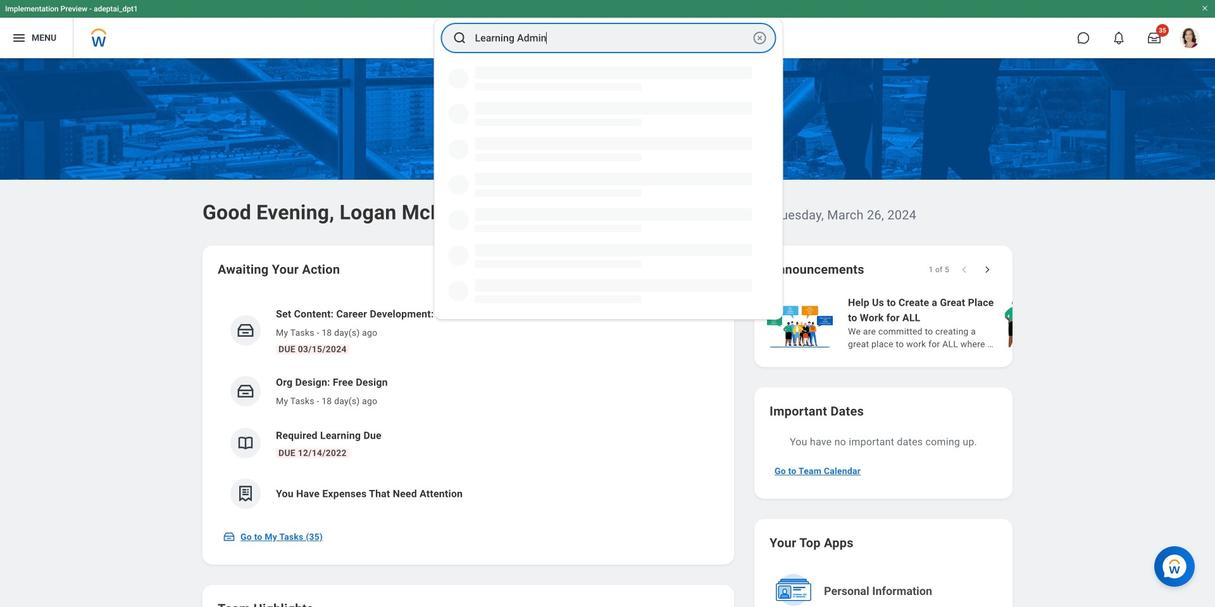 Task type: vqa. For each thing, say whether or not it's contained in the screenshot.
Main Content
yes



Task type: locate. For each thing, give the bounding box(es) containing it.
1 horizontal spatial list
[[765, 294, 1216, 352]]

0 vertical spatial inbox image
[[236, 382, 255, 401]]

close environment banner image
[[1202, 4, 1209, 12]]

justify image
[[11, 30, 27, 46]]

0 horizontal spatial inbox image
[[223, 531, 236, 543]]

None search field
[[434, 18, 784, 320]]

inbox image
[[236, 382, 255, 401], [223, 531, 236, 543]]

0 horizontal spatial list
[[218, 296, 719, 519]]

search image
[[452, 30, 468, 46]]

chevron right small image
[[981, 263, 994, 276]]

profile logan mcneil image
[[1180, 28, 1201, 51]]

status
[[929, 265, 950, 275]]

1 vertical spatial inbox image
[[223, 531, 236, 543]]

banner
[[0, 0, 1216, 58]]

dashboard expenses image
[[236, 484, 255, 503]]

x circle image
[[753, 30, 768, 46]]

1 horizontal spatial inbox image
[[236, 382, 255, 401]]

list
[[765, 294, 1216, 352], [218, 296, 719, 519]]

Search Workday  search field
[[475, 24, 750, 52]]

main content
[[0, 58, 1216, 607]]

book open image
[[236, 434, 255, 453]]

notifications large image
[[1113, 32, 1126, 44]]



Task type: describe. For each thing, give the bounding box(es) containing it.
chevron left small image
[[959, 263, 971, 276]]

inbox large image
[[1149, 32, 1161, 44]]

inbox image
[[236, 321, 255, 340]]

inbox image inside list
[[236, 382, 255, 401]]



